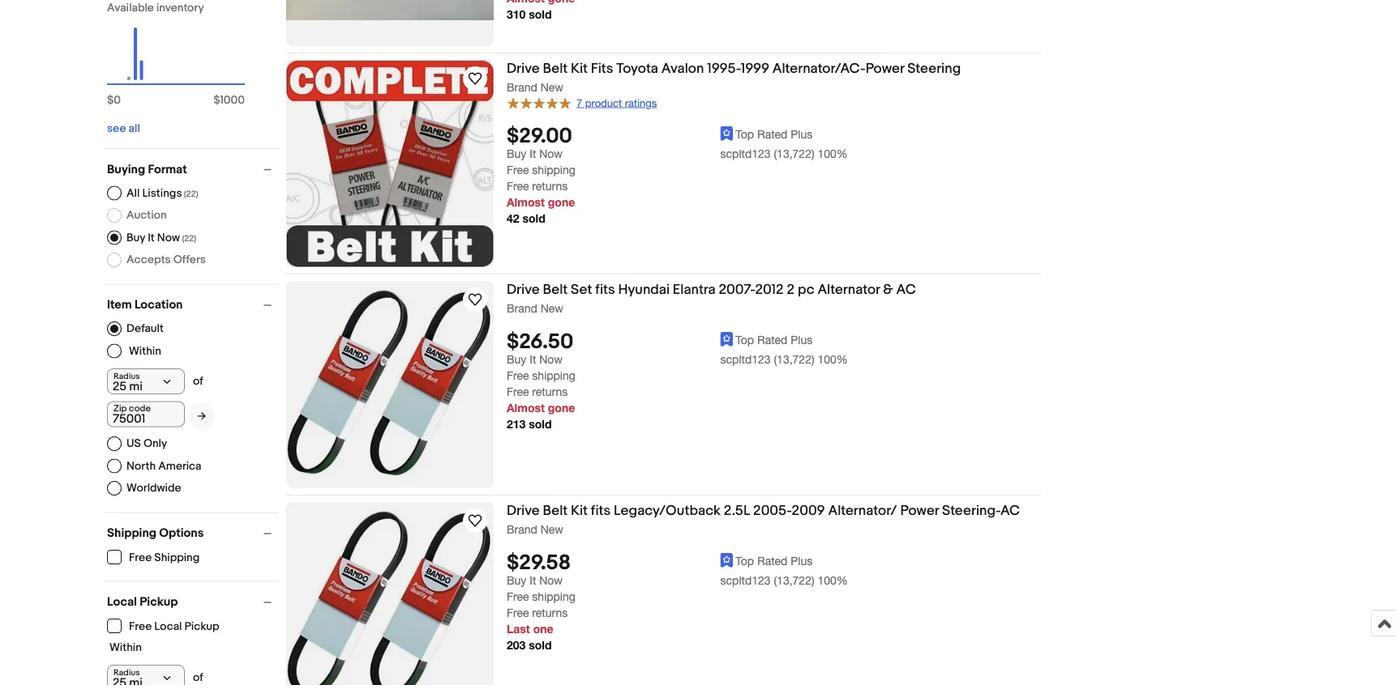 Task type: locate. For each thing, give the bounding box(es) containing it.
1 top rated plus image from the top
[[720, 126, 733, 141]]

sold inside "scpltd123 (13,722) 100% free shipping free returns almost gone 213 sold"
[[529, 418, 552, 431]]

belt up $29.58
[[543, 503, 568, 520]]

0 vertical spatial brand
[[507, 80, 537, 94]]

rated down drive belt set fits hyundai elantra 2007-2012 2 pc  alternator & ac link
[[757, 333, 788, 347]]

america
[[158, 460, 201, 473]]

belt up 7 product ratings link
[[543, 60, 568, 77]]

buy up '42'
[[507, 147, 527, 161]]

2 vertical spatial top rated plus
[[736, 555, 813, 568]]

scpltd123 for $26.50
[[720, 353, 771, 367]]

1 horizontal spatial $
[[213, 93, 220, 107]]

buy down auction
[[126, 231, 145, 245]]

0 vertical spatial (13,722)
[[774, 147, 814, 161]]

1 scpltd123 from the top
[[720, 147, 771, 161]]

3 scpltd123 from the top
[[720, 575, 771, 588]]

3 top rated plus image from the top
[[720, 554, 733, 568]]

shipping for $29.00
[[532, 163, 575, 177]]

1 brand from the top
[[507, 80, 537, 94]]

0 vertical spatial top rated plus
[[736, 127, 813, 141]]

it
[[530, 147, 536, 161], [148, 231, 155, 245], [530, 353, 536, 367], [530, 575, 536, 588]]

1 vertical spatial top rated plus image
[[720, 332, 733, 347]]

sold for $29.58
[[529, 639, 552, 653]]

fits left legacy/outback
[[591, 503, 611, 520]]

scpltd123 down drive belt kit fits toyota avalon 1995-1999 alternator/ac-power steering brand new
[[720, 147, 771, 161]]

2 vertical spatial 100%
[[818, 575, 848, 588]]

1 horizontal spatial pickup
[[184, 621, 219, 634]]

buy for $26.50
[[507, 353, 527, 367]]

drive right 'watch drive belt set fits hyundai elantra 2007-2012 2 pc  alternator & ac' image
[[507, 281, 540, 298]]

0 vertical spatial scpltd123
[[720, 147, 771, 161]]

available inventory
[[107, 1, 204, 15]]

1 new from the top
[[541, 80, 563, 94]]

0 vertical spatial shipping
[[532, 163, 575, 177]]

shipping inside scpltd123 (13,722) 100% free shipping free returns almost gone 42 sold
[[532, 163, 575, 177]]

3 buy it now from the top
[[507, 575, 563, 588]]

0 vertical spatial within
[[129, 345, 161, 358]]

2 brand from the top
[[507, 302, 537, 315]]

power left steering
[[866, 60, 904, 77]]

local down local pickup dropdown button
[[154, 621, 182, 634]]

100% inside scpltd123 (13,722) 100% free shipping free returns almost gone 42 sold
[[818, 147, 848, 161]]

buy it now for $29.00
[[507, 147, 563, 161]]

shipping down options
[[154, 552, 200, 566]]

kit inside drive belt kit fits toyota avalon 1995-1999 alternator/ac-power steering brand new
[[571, 60, 588, 77]]

almost for $26.50
[[507, 402, 545, 415]]

drive for $29.58
[[507, 503, 540, 520]]

2 gone from the top
[[548, 402, 575, 415]]

fits
[[595, 281, 615, 298], [591, 503, 611, 520]]

buy it now
[[507, 147, 563, 161], [507, 353, 563, 367], [507, 575, 563, 588]]

free local pickup
[[129, 621, 219, 634]]

1 vertical spatial 100%
[[818, 353, 848, 367]]

sold right '42'
[[523, 212, 545, 225]]

new up $29.58
[[541, 523, 563, 536]]

2 (13,722) from the top
[[774, 353, 814, 367]]

3 top from the top
[[736, 555, 754, 568]]

2 top rated plus image from the top
[[720, 332, 733, 347]]

drive belt kit fits legacy/outback 2.5l 2005-2009 alternator/ power steering-ac heading
[[507, 503, 1020, 520]]

pickup down local pickup dropdown button
[[184, 621, 219, 634]]

power inside drive belt kit fits legacy/outback 2.5l 2005-2009 alternator/ power steering-ac brand new
[[900, 503, 939, 520]]

now for $29.00
[[539, 147, 563, 161]]

returns down $26.50
[[532, 386, 568, 399]]

brand right watch drive belt kit fits toyota avalon 1995-1999 alternator/ac-power steering image
[[507, 80, 537, 94]]

top rated plus down drive belt set fits hyundai elantra 2007-2012 2 pc  alternator & ac link
[[736, 333, 813, 347]]

plus for $26.50
[[791, 333, 813, 347]]

almost up 213
[[507, 402, 545, 415]]

1 belt from the top
[[543, 60, 568, 77]]

2 $ from the left
[[213, 93, 220, 107]]

(13,722) inside scpltd123 (13,722) 100% free shipping free returns last one 203 sold
[[774, 575, 814, 588]]

buy it now for $29.58
[[507, 575, 563, 588]]

set
[[571, 281, 592, 298]]

default
[[126, 322, 164, 336]]

new up $26.50
[[541, 302, 563, 315]]

toyota
[[616, 60, 658, 77]]

1 plus from the top
[[791, 127, 813, 141]]

scpltd123
[[720, 147, 771, 161], [720, 353, 771, 367], [720, 575, 771, 588]]

drive belt set fits hyundai elantra 2007-2012 2 pc  alternator & ac heading
[[507, 281, 916, 298]]

2 vertical spatial belt
[[543, 503, 568, 520]]

product
[[585, 97, 622, 109]]

2 rated from the top
[[757, 333, 788, 347]]

buy up 213
[[507, 353, 527, 367]]

top rated plus image for $29.58
[[720, 554, 733, 568]]

2 vertical spatial brand
[[507, 523, 537, 536]]

1 vertical spatial rated
[[757, 333, 788, 347]]

2 top from the top
[[736, 333, 754, 347]]

1 vertical spatial ac
[[1001, 503, 1020, 520]]

1 (13,722) from the top
[[774, 147, 814, 161]]

top down drive belt kit fits legacy/outback 2.5l 2005-2009 alternator/ power steering-ac brand new on the bottom of the page
[[736, 555, 754, 568]]

kit inside drive belt kit fits legacy/outback 2.5l 2005-2009 alternator/ power steering-ac brand new
[[571, 503, 588, 520]]

3 new from the top
[[541, 523, 563, 536]]

of down free local pickup
[[193, 672, 203, 686]]

100%
[[818, 147, 848, 161], [818, 353, 848, 367], [818, 575, 848, 588]]

2 vertical spatial scpltd123
[[720, 575, 771, 588]]

1 $ from the left
[[107, 93, 114, 107]]

2 vertical spatial new
[[541, 523, 563, 536]]

1 vertical spatial gone
[[548, 402, 575, 415]]

gone down $29.00
[[548, 196, 575, 209]]

0 horizontal spatial $
[[107, 93, 114, 107]]

0 horizontal spatial pickup
[[140, 596, 178, 610]]

1 vertical spatial new
[[541, 302, 563, 315]]

pickup inside free local pickup link
[[184, 621, 219, 634]]

1 returns from the top
[[532, 180, 568, 193]]

1 100% from the top
[[818, 147, 848, 161]]

2 vertical spatial shipping
[[532, 591, 575, 604]]

$26.50
[[507, 330, 573, 355]]

brand up $29.58
[[507, 523, 537, 536]]

accepts
[[126, 253, 171, 267]]

drive inside drive belt kit fits legacy/outback 2.5l 2005-2009 alternator/ power steering-ac brand new
[[507, 503, 540, 520]]

2 returns from the top
[[532, 386, 568, 399]]

sold down one
[[529, 639, 552, 653]]

None text field
[[107, 402, 185, 428]]

buy it now up one
[[507, 575, 563, 588]]

0 vertical spatial ac
[[896, 281, 916, 298]]

1 vertical spatial (13,722)
[[774, 353, 814, 367]]

1 gone from the top
[[548, 196, 575, 209]]

0 vertical spatial (22)
[[184, 189, 198, 199]]

1 vertical spatial power
[[900, 503, 939, 520]]

1 vertical spatial pickup
[[184, 621, 219, 634]]

top rated plus image for $29.00
[[720, 126, 733, 141]]

0 vertical spatial belt
[[543, 60, 568, 77]]

0 vertical spatial plus
[[791, 127, 813, 141]]

3 rated from the top
[[757, 555, 788, 568]]

plus down alternator/ac-
[[791, 127, 813, 141]]

scpltd123 for $29.00
[[720, 147, 771, 161]]

1 horizontal spatial local
[[154, 621, 182, 634]]

0 horizontal spatial ac
[[896, 281, 916, 298]]

gone inside scpltd123 (13,722) 100% free shipping free returns almost gone 42 sold
[[548, 196, 575, 209]]

shipping up one
[[532, 591, 575, 604]]

1 vertical spatial shipping
[[532, 369, 575, 383]]

0 vertical spatial top rated plus image
[[720, 126, 733, 141]]

returns down $29.00
[[532, 180, 568, 193]]

(13,722) for $29.00
[[774, 147, 814, 161]]

top rated plus image down the 2.5l
[[720, 554, 733, 568]]

0 vertical spatial almost
[[507, 196, 545, 209]]

1 shipping from the top
[[532, 163, 575, 177]]

top rated plus image
[[720, 126, 733, 141], [720, 332, 733, 347], [720, 554, 733, 568]]

plus for $29.00
[[791, 127, 813, 141]]

0 vertical spatial power
[[866, 60, 904, 77]]

shipping
[[532, 163, 575, 177], [532, 369, 575, 383], [532, 591, 575, 604]]

2 plus from the top
[[791, 333, 813, 347]]

scpltd123 inside "scpltd123 (13,722) 100% free shipping free returns almost gone 213 sold"
[[720, 353, 771, 367]]

scpltd123 (13,722) 100% free shipping free returns almost gone 213 sold
[[507, 353, 848, 431]]

alternator/
[[828, 503, 897, 520]]

brand inside drive belt kit fits toyota avalon 1995-1999 alternator/ac-power steering brand new
[[507, 80, 537, 94]]

local pickup button
[[107, 596, 279, 610]]

returns inside scpltd123 (13,722) 100% free shipping free returns almost gone 42 sold
[[532, 180, 568, 193]]

listings
[[142, 186, 182, 200]]

7 product ratings
[[576, 97, 657, 109]]

2 almost from the top
[[507, 402, 545, 415]]

scpltd123 down drive belt set fits hyundai elantra 2007-2012 2 pc  alternator & ac brand new
[[720, 353, 771, 367]]

ac inside drive belt kit fits legacy/outback 2.5l 2005-2009 alternator/ power steering-ac brand new
[[1001, 503, 1020, 520]]

buy for $29.58
[[507, 575, 527, 588]]

ac
[[896, 281, 916, 298], [1001, 503, 1020, 520]]

apply within filter image
[[198, 411, 206, 422]]

shipping down $29.00
[[532, 163, 575, 177]]

0 vertical spatial shipping
[[107, 527, 156, 541]]

2 buy it now from the top
[[507, 353, 563, 367]]

3 belt from the top
[[543, 503, 568, 520]]

drive
[[507, 60, 540, 77], [507, 281, 540, 298], [507, 503, 540, 520]]

3 100% from the top
[[818, 575, 848, 588]]

belt inside drive belt kit fits legacy/outback 2.5l 2005-2009 alternator/ power steering-ac brand new
[[543, 503, 568, 520]]

it for $26.50
[[530, 353, 536, 367]]

returns inside "scpltd123 (13,722) 100% free shipping free returns almost gone 213 sold"
[[532, 386, 568, 399]]

kit left fits
[[571, 60, 588, 77]]

accepts offers
[[126, 253, 206, 267]]

shipping inside "scpltd123 (13,722) 100% free shipping free returns almost gone 213 sold"
[[532, 369, 575, 383]]

203
[[507, 639, 526, 653]]

now for $29.58
[[539, 575, 563, 588]]

2 drive from the top
[[507, 281, 540, 298]]

3 shipping from the top
[[532, 591, 575, 604]]

gone down $26.50
[[548, 402, 575, 415]]

(13,722) inside "scpltd123 (13,722) 100% free shipping free returns almost gone 213 sold"
[[774, 353, 814, 367]]

2 100% from the top
[[818, 353, 848, 367]]

0 vertical spatial top
[[736, 127, 754, 141]]

3 (13,722) from the top
[[774, 575, 814, 588]]

shipping up the 'free shipping' link
[[107, 527, 156, 541]]

fits for $29.58
[[591, 503, 611, 520]]

3 drive from the top
[[507, 503, 540, 520]]

within
[[129, 345, 161, 358], [109, 642, 142, 656]]

scpltd123 for $29.58
[[720, 575, 771, 588]]

1 vertical spatial plus
[[791, 333, 813, 347]]

fits
[[591, 60, 613, 77]]

sold right 213
[[529, 418, 552, 431]]

new inside drive belt kit fits toyota avalon 1995-1999 alternator/ac-power steering brand new
[[541, 80, 563, 94]]

shipping for $26.50
[[532, 369, 575, 383]]

top rated plus down drive belt kit fits toyota avalon 1995-1999 alternator/ac-power steering link
[[736, 127, 813, 141]]

pcv valve & washer fits honda crosstour cr-v accord civic  tsx pcv 17130-rbb-a01 image
[[286, 0, 494, 20]]

top rated plus down drive belt kit fits legacy/outback 2.5l 2005-2009 alternator/ power steering-ac brand new on the bottom of the page
[[736, 555, 813, 568]]

top down 2007-
[[736, 333, 754, 347]]

2 vertical spatial drive
[[507, 503, 540, 520]]

kit
[[571, 60, 588, 77], [571, 503, 588, 520]]

0 vertical spatial of
[[193, 375, 203, 389]]

2 scpltd123 from the top
[[720, 353, 771, 367]]

drive belt set fits hyundai elantra 2007-2012 2 pc  alternator & ac image
[[286, 289, 494, 481]]

buy up the last on the left bottom
[[507, 575, 527, 588]]

last
[[507, 623, 530, 637]]

1 vertical spatial drive
[[507, 281, 540, 298]]

kit for fits
[[571, 60, 588, 77]]

top rated plus image down drive belt set fits hyundai elantra 2007-2012 2 pc  alternator & ac brand new
[[720, 332, 733, 347]]

buy for $29.00
[[507, 147, 527, 161]]

top rated plus for $29.58
[[736, 555, 813, 568]]

watch drive belt kit fits legacy/outback 2.5l 2005-2009 alternator/ power steering-ac image
[[465, 512, 485, 531]]

rated for $29.58
[[757, 555, 788, 568]]

options
[[159, 527, 204, 541]]

drive inside drive belt set fits hyundai elantra 2007-2012 2 pc  alternator & ac brand new
[[507, 281, 540, 298]]

gone
[[548, 196, 575, 209], [548, 402, 575, 415]]

(13,722) for $29.58
[[774, 575, 814, 588]]

shipping options
[[107, 527, 204, 541]]

fits inside drive belt set fits hyundai elantra 2007-2012 2 pc  alternator & ac brand new
[[595, 281, 615, 298]]

2 new from the top
[[541, 302, 563, 315]]

sold inside scpltd123 (13,722) 100% free shipping free returns almost gone 42 sold
[[523, 212, 545, 225]]

100% inside "scpltd123 (13,722) 100% free shipping free returns almost gone 213 sold"
[[818, 353, 848, 367]]

(22) inside all listings (22)
[[184, 189, 198, 199]]

local up free local pickup link
[[107, 596, 137, 610]]

top rated plus image down drive belt kit fits toyota avalon 1995-1999 alternator/ac-power steering brand new
[[720, 126, 733, 141]]

us
[[126, 437, 141, 451]]

2 shipping from the top
[[532, 369, 575, 383]]

(22)
[[184, 189, 198, 199], [182, 233, 196, 244]]

2 belt from the top
[[543, 281, 568, 298]]

3 brand from the top
[[507, 523, 537, 536]]

213
[[507, 418, 526, 431]]

of up apply within filter icon
[[193, 375, 203, 389]]

almost inside scpltd123 (13,722) 100% free shipping free returns almost gone 42 sold
[[507, 196, 545, 209]]

1 rated from the top
[[757, 127, 788, 141]]

1 vertical spatial returns
[[532, 386, 568, 399]]

offers
[[173, 253, 206, 267]]

fits right set
[[595, 281, 615, 298]]

1 vertical spatial buy it now
[[507, 353, 563, 367]]

returns inside scpltd123 (13,722) 100% free shipping free returns last one 203 sold
[[532, 607, 568, 620]]

plus down 2009
[[791, 555, 813, 568]]

now for $26.50
[[539, 353, 563, 367]]

top down drive belt kit fits toyota avalon 1995-1999 alternator/ac-power steering brand new
[[736, 127, 754, 141]]

1 vertical spatial almost
[[507, 402, 545, 415]]

2 vertical spatial buy it now
[[507, 575, 563, 588]]

drive for $26.50
[[507, 281, 540, 298]]

100% for $29.00
[[818, 147, 848, 161]]

shipping options button
[[107, 527, 279, 541]]

buy it now up '42'
[[507, 147, 563, 161]]

(22) down buying format dropdown button
[[184, 189, 198, 199]]

within down default
[[129, 345, 161, 358]]

top rated plus for $26.50
[[736, 333, 813, 347]]

now
[[539, 147, 563, 161], [157, 231, 180, 245], [539, 353, 563, 367], [539, 575, 563, 588]]

returns for $26.50
[[532, 386, 568, 399]]

shipping
[[107, 527, 156, 541], [154, 552, 200, 566]]

gone for $29.00
[[548, 196, 575, 209]]

$
[[107, 93, 114, 107], [213, 93, 220, 107]]

available
[[107, 1, 154, 15]]

0 vertical spatial local
[[107, 596, 137, 610]]

(13,722)
[[774, 147, 814, 161], [774, 353, 814, 367], [774, 575, 814, 588]]

drive right watch drive belt kit fits toyota avalon 1995-1999 alternator/ac-power steering image
[[507, 60, 540, 77]]

1 buy it now from the top
[[507, 147, 563, 161]]

brand up $26.50
[[507, 302, 537, 315]]

1 top from the top
[[736, 127, 754, 141]]

0 vertical spatial drive
[[507, 60, 540, 77]]

location
[[135, 298, 183, 313]]

brand inside drive belt kit fits legacy/outback 2.5l 2005-2009 alternator/ power steering-ac brand new
[[507, 523, 537, 536]]

1 vertical spatial scpltd123
[[720, 353, 771, 367]]

2 vertical spatial rated
[[757, 555, 788, 568]]

see all
[[107, 122, 140, 135]]

2 vertical spatial top
[[736, 555, 754, 568]]

top rated plus
[[736, 127, 813, 141], [736, 333, 813, 347], [736, 555, 813, 568]]

$ 1000
[[213, 93, 245, 107]]

belt inside drive belt set fits hyundai elantra 2007-2012 2 pc  alternator & ac brand new
[[543, 281, 568, 298]]

2 vertical spatial top rated plus image
[[720, 554, 733, 568]]

scpltd123 (13,722) 100% free shipping free returns last one 203 sold
[[507, 575, 848, 653]]

2 top rated plus from the top
[[736, 333, 813, 347]]

within down free local pickup link
[[109, 642, 142, 656]]

almost inside "scpltd123 (13,722) 100% free shipping free returns almost gone 213 sold"
[[507, 402, 545, 415]]

0 vertical spatial rated
[[757, 127, 788, 141]]

belt
[[543, 60, 568, 77], [543, 281, 568, 298], [543, 503, 568, 520]]

0 vertical spatial fits
[[595, 281, 615, 298]]

pc
[[798, 281, 814, 298]]

top rated plus for $29.00
[[736, 127, 813, 141]]

0 vertical spatial buy it now
[[507, 147, 563, 161]]

of
[[193, 375, 203, 389], [193, 672, 203, 686]]

fits inside drive belt kit fits legacy/outback 2.5l 2005-2009 alternator/ power steering-ac brand new
[[591, 503, 611, 520]]

pickup
[[140, 596, 178, 610], [184, 621, 219, 634]]

0 vertical spatial 100%
[[818, 147, 848, 161]]

pickup up free local pickup link
[[140, 596, 178, 610]]

plus
[[791, 127, 813, 141], [791, 333, 813, 347], [791, 555, 813, 568]]

1 vertical spatial kit
[[571, 503, 588, 520]]

1 vertical spatial brand
[[507, 302, 537, 315]]

brand
[[507, 80, 537, 94], [507, 302, 537, 315], [507, 523, 537, 536]]

2 kit from the top
[[571, 503, 588, 520]]

1995-
[[707, 60, 741, 77]]

3 top rated plus from the top
[[736, 555, 813, 568]]

2 vertical spatial returns
[[532, 607, 568, 620]]

 (22) Items text field
[[180, 233, 196, 244]]

1 top rated plus from the top
[[736, 127, 813, 141]]

returns
[[532, 180, 568, 193], [532, 386, 568, 399], [532, 607, 568, 620]]

almost up '42'
[[507, 196, 545, 209]]

sold inside scpltd123 (13,722) 100% free shipping free returns last one 203 sold
[[529, 639, 552, 653]]

power left steering-
[[900, 503, 939, 520]]

2 vertical spatial plus
[[791, 555, 813, 568]]

kit up $29.58
[[571, 503, 588, 520]]

power inside drive belt kit fits toyota avalon 1995-1999 alternator/ac-power steering brand new
[[866, 60, 904, 77]]

item
[[107, 298, 132, 313]]

(22) up offers
[[182, 233, 196, 244]]

rated down drive belt kit fits toyota avalon 1995-1999 alternator/ac-power steering link
[[757, 127, 788, 141]]

$ for 1000
[[213, 93, 220, 107]]

1 kit from the top
[[571, 60, 588, 77]]

drive right watch drive belt kit fits legacy/outback 2.5l 2005-2009 alternator/ power steering-ac image
[[507, 503, 540, 520]]

3 returns from the top
[[532, 607, 568, 620]]

1 vertical spatial of
[[193, 672, 203, 686]]

1 vertical spatial fits
[[591, 503, 611, 520]]

0 vertical spatial kit
[[571, 60, 588, 77]]

(13,722) inside scpltd123 (13,722) 100% free shipping free returns almost gone 42 sold
[[774, 147, 814, 161]]

sold for $29.00
[[523, 212, 545, 225]]

avalon
[[661, 60, 704, 77]]

auction
[[126, 209, 167, 222]]

0 vertical spatial gone
[[548, 196, 575, 209]]

sold for $26.50
[[529, 418, 552, 431]]

1 vertical spatial top
[[736, 333, 754, 347]]

scpltd123 inside scpltd123 (13,722) 100% free shipping free returns last one 203 sold
[[720, 575, 771, 588]]

shipping inside scpltd123 (13,722) 100% free shipping free returns last one 203 sold
[[532, 591, 575, 604]]

$ up buying format dropdown button
[[213, 93, 220, 107]]

graph of available inventory between $20.0 and $350.0 image
[[107, 1, 245, 115]]

1 almost from the top
[[507, 196, 545, 209]]

new up 7 product ratings link
[[541, 80, 563, 94]]

gone inside "scpltd123 (13,722) 100% free shipping free returns almost gone 213 sold"
[[548, 402, 575, 415]]

$ up see
[[107, 93, 114, 107]]

3 plus from the top
[[791, 555, 813, 568]]

100% inside scpltd123 (13,722) 100% free shipping free returns last one 203 sold
[[818, 575, 848, 588]]

rated
[[757, 127, 788, 141], [757, 333, 788, 347], [757, 555, 788, 568]]

plus down "pc"
[[791, 333, 813, 347]]

returns up one
[[532, 607, 568, 620]]

rated for $29.00
[[757, 127, 788, 141]]

1 vertical spatial top rated plus
[[736, 333, 813, 347]]

see all button
[[107, 122, 140, 135]]

0 vertical spatial returns
[[532, 180, 568, 193]]

0 vertical spatial new
[[541, 80, 563, 94]]

buy it now up 213
[[507, 353, 563, 367]]

scpltd123 inside scpltd123 (13,722) 100% free shipping free returns almost gone 42 sold
[[720, 147, 771, 161]]

drive belt set fits hyundai elantra 2007-2012 2 pc  alternator & ac brand new
[[507, 281, 916, 315]]

1 vertical spatial belt
[[543, 281, 568, 298]]

rated down drive belt kit fits legacy/outback 2.5l 2005-2009 alternator/ power steering-ac brand new on the bottom of the page
[[757, 555, 788, 568]]

belt left set
[[543, 281, 568, 298]]

$29.00
[[507, 124, 572, 149]]

1 vertical spatial (22)
[[182, 233, 196, 244]]

1 vertical spatial local
[[154, 621, 182, 634]]

2 vertical spatial (13,722)
[[774, 575, 814, 588]]

top
[[736, 127, 754, 141], [736, 333, 754, 347], [736, 555, 754, 568]]

1 drive from the top
[[507, 60, 540, 77]]

default link
[[107, 322, 164, 336]]

scpltd123 down drive belt kit fits legacy/outback 2.5l 2005-2009 alternator/ power steering-ac brand new on the bottom of the page
[[720, 575, 771, 588]]

shipping down $26.50
[[532, 369, 575, 383]]

1 horizontal spatial ac
[[1001, 503, 1020, 520]]



Task type: vqa. For each thing, say whether or not it's contained in the screenshot.
bottom Vehicle
no



Task type: describe. For each thing, give the bounding box(es) containing it.
watch drive belt kit fits toyota avalon 1995-1999 alternator/ac-power steering image
[[465, 69, 485, 88]]

drive belt kit fits toyota avalon 1995-1999 alternator/ac-power steering link
[[507, 60, 1041, 80]]

it for $29.58
[[530, 575, 536, 588]]

top for $29.58
[[736, 555, 754, 568]]

format
[[148, 162, 187, 177]]

legacy/outback
[[614, 503, 721, 520]]

north america
[[126, 460, 201, 473]]

local pickup
[[107, 596, 178, 610]]

sold right 310
[[529, 8, 552, 21]]

plus for $29.58
[[791, 555, 813, 568]]

new inside drive belt kit fits legacy/outback 2.5l 2005-2009 alternator/ power steering-ac brand new
[[541, 523, 563, 536]]

drive belt kit fits toyota avalon 1995-1999 alternator/ac-power steering brand new
[[507, 60, 961, 94]]

see
[[107, 122, 126, 135]]

7
[[576, 97, 582, 109]]

1 vertical spatial within
[[109, 642, 142, 656]]

returns for $29.58
[[532, 607, 568, 620]]

1 of from the top
[[193, 375, 203, 389]]

shipping for $29.58
[[532, 591, 575, 604]]

watch drive belt set fits hyundai elantra 2007-2012 2 pc  alternator & ac image
[[465, 290, 485, 310]]

ratings
[[625, 97, 657, 109]]

1999
[[741, 60, 769, 77]]

all
[[129, 122, 140, 135]]

steering-
[[942, 503, 1001, 520]]

gone for $26.50
[[548, 402, 575, 415]]

7 product ratings link
[[507, 95, 657, 110]]

1 vertical spatial shipping
[[154, 552, 200, 566]]

north america link
[[107, 459, 201, 474]]

drive belt kit fits legacy/outback 2.5l 2005-2009 alternator/ power steering-ac image
[[286, 511, 494, 686]]

us only
[[126, 437, 167, 451]]

scpltd123 (13,722) 100% free shipping free returns almost gone 42 sold
[[507, 147, 848, 225]]

2007-
[[719, 281, 755, 298]]

310
[[507, 8, 526, 21]]

drive belt kit fits legacy/outback 2.5l 2005-2009 alternator/ power steering-ac brand new
[[507, 503, 1020, 536]]

free shipping link
[[107, 551, 200, 566]]

item location button
[[107, 298, 279, 313]]

brand inside drive belt set fits hyundai elantra 2007-2012 2 pc  alternator & ac brand new
[[507, 302, 537, 315]]

worldwide
[[126, 482, 181, 496]]

hyundai
[[618, 281, 670, 298]]

1000
[[220, 93, 245, 107]]

drive inside drive belt kit fits toyota avalon 1995-1999 alternator/ac-power steering brand new
[[507, 60, 540, 77]]

drive belt kit fits legacy/outback 2.5l 2005-2009 alternator/ power steering-ac link
[[507, 503, 1041, 523]]

2 of from the top
[[193, 672, 203, 686]]

free shipping
[[129, 552, 200, 566]]

ac inside drive belt set fits hyundai elantra 2007-2012 2 pc  alternator & ac brand new
[[896, 281, 916, 298]]

fits for $26.50
[[595, 281, 615, 298]]

top for $29.00
[[736, 127, 754, 141]]

top rated plus image for $26.50
[[720, 332, 733, 347]]

belt inside drive belt kit fits toyota avalon 1995-1999 alternator/ac-power steering brand new
[[543, 60, 568, 77]]

(13,722) for $26.50
[[774, 353, 814, 367]]

drive belt kit fits toyota avalon 1995-1999 alternator/ac-power steering heading
[[507, 60, 961, 77]]

free local pickup link
[[107, 619, 220, 634]]

rated for $26.50
[[757, 333, 788, 347]]

all listings (22)
[[126, 186, 198, 200]]

310 sold
[[507, 8, 552, 21]]

north
[[126, 460, 156, 473]]

100% for $29.58
[[818, 575, 848, 588]]

drive belt kit fits toyota avalon 1995-1999 alternator/ac-power steering image
[[286, 60, 494, 268]]

2012
[[755, 281, 784, 298]]

steering
[[907, 60, 961, 77]]

worldwide link
[[107, 482, 181, 496]]

42
[[507, 212, 519, 225]]

belt for $29.58
[[543, 503, 568, 520]]

one
[[533, 623, 553, 637]]

kit for fits
[[571, 503, 588, 520]]

power for alternator/
[[900, 503, 939, 520]]

buy it now (22)
[[126, 231, 196, 245]]

only
[[143, 437, 167, 451]]

returns for $29.00
[[532, 180, 568, 193]]

belt for $26.50
[[543, 281, 568, 298]]

buying format button
[[107, 162, 279, 177]]

0 horizontal spatial local
[[107, 596, 137, 610]]

100% for $26.50
[[818, 353, 848, 367]]

$29.58
[[507, 551, 571, 577]]

it for $29.00
[[530, 147, 536, 161]]

alternator
[[818, 281, 880, 298]]

0
[[114, 93, 121, 107]]

$ for 0
[[107, 93, 114, 107]]

2.5l
[[724, 503, 750, 520]]

elantra
[[673, 281, 716, 298]]

&
[[883, 281, 893, 298]]

2009
[[792, 503, 825, 520]]

buying
[[107, 162, 145, 177]]

$ 0
[[107, 93, 121, 107]]

0 vertical spatial pickup
[[140, 596, 178, 610]]

drive belt set fits hyundai elantra 2007-2012 2 pc  alternator & ac link
[[507, 281, 1041, 301]]

inventory
[[156, 1, 204, 15]]

us only link
[[107, 437, 167, 452]]

all
[[126, 186, 140, 200]]

 (22) Items text field
[[182, 189, 198, 199]]

almost for $29.00
[[507, 196, 545, 209]]

power for alternator/ac-
[[866, 60, 904, 77]]

alternator/ac-
[[772, 60, 866, 77]]

2005-
[[753, 503, 792, 520]]

top for $26.50
[[736, 333, 754, 347]]

new inside drive belt set fits hyundai elantra 2007-2012 2 pc  alternator & ac brand new
[[541, 302, 563, 315]]

buy it now for $26.50
[[507, 353, 563, 367]]

2
[[787, 281, 795, 298]]

buying format
[[107, 162, 187, 177]]

(22) inside buy it now (22)
[[182, 233, 196, 244]]

item location
[[107, 298, 183, 313]]



